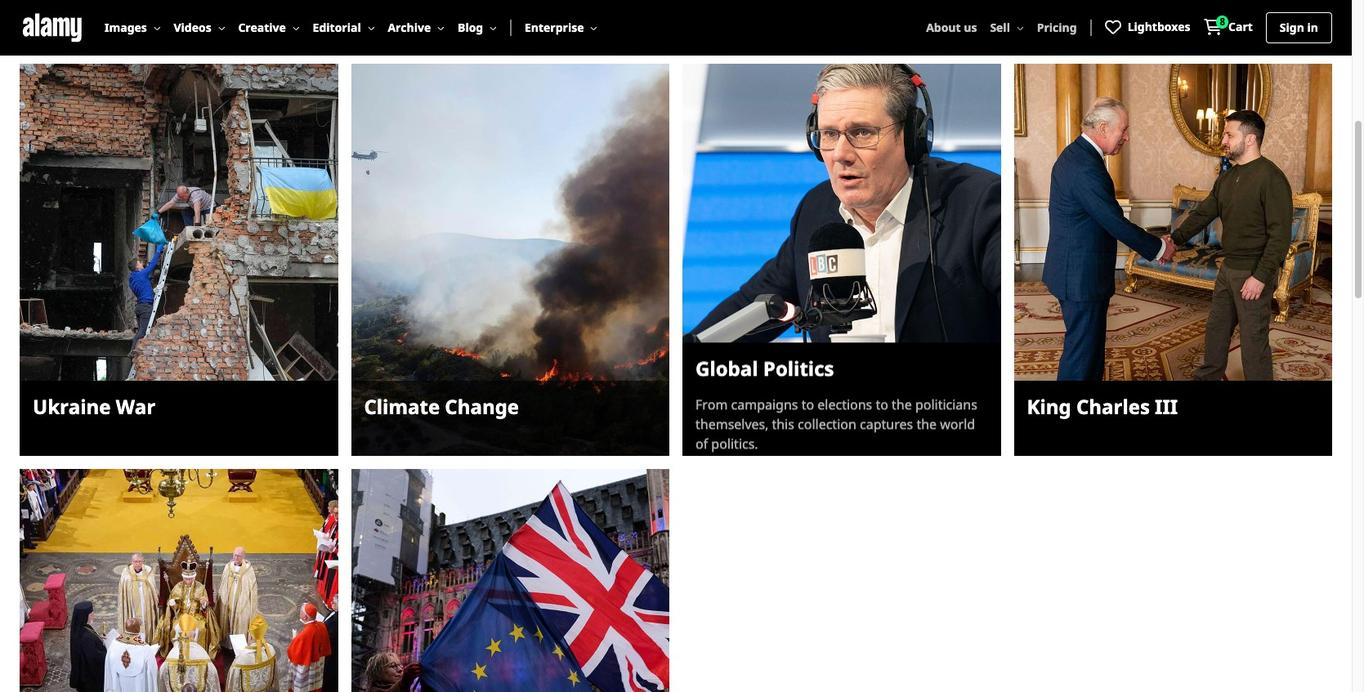 Task type: vqa. For each thing, say whether or not it's contained in the screenshot.
the top tool tip questionmark image
no



Task type: describe. For each thing, give the bounding box(es) containing it.
an
[[33, 453, 48, 471]]

chevron down image for archive
[[437, 24, 445, 31]]

2023.
[[1151, 551, 1184, 569]]

the down death
[[1027, 532, 1047, 550]]

homepage / editorial homepage / news
[[20, 28, 238, 43]]

war inside on 24 february 2022, russia invaded ukraine in an escalation of the russo-ukrainian war which began in 2014. this editorial collection documents the devastating event.
[[260, 453, 285, 471]]

2m8yw2d - labour party leader sir keir starmer takes part in call keir, his regular phone-in on lbc's nick ferrari at breakfast show. image
[[681, 61, 1002, 458]]

politics
[[763, 389, 834, 416]]

chevron down image for images
[[153, 24, 161, 31]]

creative
[[238, 20, 286, 35]]

effects
[[538, 434, 579, 452]]

abbey
[[1267, 532, 1306, 550]]

westminster
[[1186, 532, 1264, 550]]

the up acceded
[[1155, 453, 1175, 471]]

warming,
[[364, 453, 422, 471]]

2014.
[[90, 473, 122, 491]]

from
[[505, 434, 535, 452]]

collection inside on 24 february 2022, russia invaded ukraine in an escalation of the russo-ukrainian war which began in 2014. this editorial collection documents the devastating event.
[[208, 473, 267, 491]]

blog
[[458, 20, 483, 35]]

8 inside king charles iii, formerly known as hrh the prince of wales, was the longest-serving heir apparent before he acceded to the british throne on 8 september 2022 following the death of queen elizabeth ii. the coronation of the king will take place at westminster abbey in london on 6 may 2023. explore curated stock imagery showcasing portraits of the king.
[[1091, 492, 1098, 510]]

imagery
[[1062, 571, 1113, 589]]

politics.
[[711, 469, 758, 487]]

sell link
[[990, 0, 1024, 56]]

of down curated
[[1248, 571, 1260, 589]]

which
[[288, 453, 325, 471]]

on 24 february 2022, russia invaded ukraine in an escalation of the russo-ukrainian war which began in 2014. this editorial collection documents the devastating event.
[[33, 434, 325, 510]]

before
[[1087, 473, 1127, 491]]

chevron down image for blog
[[490, 24, 497, 31]]

from inside from campaigns to elections to the politicians themselves, this collection captures the world of politics.
[[696, 430, 728, 448]]

0 vertical spatial war
[[116, 393, 155, 420]]

chevron down image for enterprise
[[590, 24, 598, 31]]

2at59bd - brussels, belgium. 30th jan, 2020. a woman holds a european flag and a union jack flag on the grand place during an event to underline its long friendship with the british. image
[[351, 469, 669, 692]]

acceded
[[1149, 473, 1200, 491]]

severe
[[364, 492, 404, 510]]

residents take out their belongings from their house ruined by the russian shelling in irpin close to kyiv, ukraine, saturday, may 21, 2022. image
[[20, 63, 338, 456]]

heart image
[[1105, 18, 1121, 35]]

captures inside from campaigns to elections to the politicians themselves, this collection captures the world of politics.
[[860, 449, 913, 467]]

global politics
[[696, 389, 834, 416]]

documents
[[33, 492, 102, 510]]

russo-
[[156, 453, 197, 471]]

impact
[[531, 453, 573, 471]]

2 / from the left
[[198, 28, 203, 43]]

elections
[[818, 430, 872, 448]]

ukrainian
[[197, 453, 257, 471]]

escalation
[[52, 453, 114, 471]]

king charles iii
[[1027, 393, 1178, 420]]

campaigns
[[731, 430, 798, 448]]

to right the elections
[[876, 430, 888, 448]]

this inside as the planet heats up from effects of global warming, we're seeing the impact all around the world. from wildfires to droughts and severe flooding, this collection captures the devastation.
[[466, 492, 488, 510]]

in up which at the left bottom of page
[[313, 434, 324, 452]]

of right death
[[1066, 512, 1078, 530]]

24
[[54, 434, 69, 452]]

2 vertical spatial king
[[1050, 532, 1078, 550]]

2r03a9m - king charles iii after being crowned with st edward's crown by the archbishop of canterbury the most reverend justin welby during his coronation ceremony in westminster abbey, london. image
[[20, 469, 338, 692]]

the down 2014.
[[105, 492, 125, 510]]

wildfires
[[465, 473, 517, 491]]

portraits
[[1191, 571, 1245, 589]]

planet
[[406, 434, 445, 452]]

as the planet heats up from effects of global warming, we're seeing the impact all around the world. from wildfires to droughts and severe flooding, this collection captures the devastation.
[[364, 434, 639, 530]]

british
[[1243, 473, 1283, 491]]

themselves,
[[696, 449, 768, 467]]

global
[[598, 434, 636, 452]]

0 vertical spatial the
[[1276, 434, 1299, 452]]

this inside from campaigns to elections to the politicians themselves, this collection captures the world of politics.
[[772, 449, 794, 467]]

place
[[1135, 532, 1167, 550]]

to inside king charles iii, formerly known as hrh the prince of wales, was the longest-serving heir apparent before he acceded to the british throne on 8 september 2022 following the death of queen elizabeth ii. the coronation of the king will take place at westminster abbey in london on 6 may 2023. explore curated stock imagery showcasing portraits of the king.
[[1203, 473, 1216, 491]]

climate
[[364, 393, 440, 420]]

0 vertical spatial ukraine
[[33, 393, 111, 420]]

king for king charles iii, formerly known as hrh the prince of wales, was the longest-serving heir apparent before he acceded to the british throne on 8 september 2022 following the death of queen elizabeth ii. the coronation of the king will take place at westminster abbey in london on 6 may 2023. explore curated stock imagery showcasing portraits of the king.
[[1027, 434, 1055, 452]]

formerly
[[1127, 434, 1180, 452]]

about us
[[926, 20, 977, 35]]

editorial homepage link
[[90, 28, 198, 43]]

ii.
[[1185, 512, 1198, 530]]

devastation.
[[364, 512, 439, 530]]

the down from
[[507, 453, 528, 471]]

lightboxes
[[1128, 18, 1190, 34]]

this
[[126, 473, 151, 491]]

seeing
[[463, 453, 504, 471]]

collection inside as the planet heats up from effects of global warming, we're seeing the impact all around the world. from wildfires to droughts and severe flooding, this collection captures the devastation.
[[491, 492, 550, 510]]

and
[[596, 473, 620, 491]]

the down 2022,
[[133, 453, 153, 471]]

0 horizontal spatial editorial
[[90, 28, 134, 43]]

to inside as the planet heats up from effects of global warming, we're seeing the impact all around the world. from wildfires to droughts and severe flooding, this collection captures the devastation.
[[520, 473, 533, 491]]

collection inside from campaigns to elections to the politicians themselves, this collection captures the world of politics.
[[798, 449, 856, 467]]

enterprise
[[525, 20, 584, 35]]

ukraine war
[[33, 393, 155, 420]]

flooding,
[[408, 492, 462, 510]]

the left politicians
[[892, 430, 912, 448]]

about
[[926, 20, 961, 35]]

climate change
[[364, 393, 519, 420]]

global
[[696, 389, 758, 416]]

world
[[940, 449, 975, 467]]

the up warming, in the left bottom of the page
[[382, 434, 402, 452]]

prince
[[1027, 453, 1065, 471]]

all
[[576, 453, 590, 471]]

in down escalation
[[75, 473, 86, 491]]

homepage
[[137, 28, 196, 43]]

longest-
[[1178, 453, 1229, 471]]

1 vertical spatial on
[[1092, 551, 1108, 569]]

videos link
[[174, 0, 225, 56]]

chevron down image for editorial
[[368, 24, 375, 31]]

charles for iii
[[1076, 393, 1150, 420]]

lightboxes button
[[1105, 18, 1190, 37]]

captures inside as the planet heats up from effects of global warming, we're seeing the impact all around the world. from wildfires to droughts and severe flooding, this collection captures the devastation.
[[553, 492, 607, 510]]

chevron down image for videos
[[218, 24, 225, 31]]

1 / from the left
[[82, 28, 87, 43]]



Task type: locate. For each thing, give the bounding box(es) containing it.
chevron down image right creative
[[292, 24, 300, 31]]

coronation
[[1227, 512, 1294, 530]]

the
[[892, 430, 912, 448], [382, 434, 402, 452], [917, 449, 937, 467], [133, 453, 153, 471], [507, 453, 528, 471], [1155, 453, 1175, 471], [364, 473, 384, 491], [1219, 473, 1240, 491], [105, 492, 125, 510], [610, 492, 630, 510], [1265, 492, 1285, 510], [1027, 532, 1047, 550], [1264, 571, 1284, 589]]

editorial left homepage
[[90, 28, 134, 43]]

1 vertical spatial captures
[[553, 492, 607, 510]]

editorial
[[154, 473, 205, 491]]

1 horizontal spatial chevron down image
[[218, 24, 225, 31]]

sell
[[990, 20, 1010, 35]]

2 vertical spatial collection
[[491, 492, 550, 510]]

the up "severe"
[[364, 473, 384, 491]]

1 horizontal spatial collection
[[491, 492, 550, 510]]

1 horizontal spatial from
[[696, 430, 728, 448]]

the
[[1276, 434, 1299, 452], [1201, 512, 1224, 530]]

of up this
[[117, 453, 129, 471]]

on left 6
[[1092, 551, 1108, 569]]

0 vertical spatial this
[[772, 449, 794, 467]]

war
[[116, 393, 155, 420], [260, 453, 285, 471]]

in inside king charles iii, formerly known as hrh the prince of wales, was the longest-serving heir apparent before he acceded to the british throne on 8 september 2022 following the death of queen elizabeth ii. the coronation of the king will take place at westminster abbey in london on 6 may 2023. explore curated stock imagery showcasing portraits of the king.
[[1027, 551, 1038, 569]]

3 chevron down image from the left
[[437, 24, 445, 31]]

chevron down image inside editorial link
[[368, 24, 375, 31]]

on
[[33, 434, 51, 452]]

known
[[1184, 434, 1225, 452]]

creative link
[[238, 0, 300, 56]]

of inside from campaigns to elections to the politicians themselves, this collection captures the world of politics.
[[696, 469, 708, 487]]

captures down the droughts
[[553, 492, 607, 510]]

0 vertical spatial charles
[[1076, 393, 1150, 420]]

chevron down image for sell
[[1017, 24, 1024, 31]]

at
[[1171, 532, 1183, 550]]

war left which at the left bottom of page
[[260, 453, 285, 471]]

chevron down image for creative
[[292, 24, 300, 31]]

2n49709 - king charles iii holds an audience with ukrainian president volodymyr zelensky at buckingham palace, london, during his first visit to the uk since the russian invasion of ukraine. image
[[1014, 63, 1332, 456]]

september
[[1102, 492, 1169, 510]]

4 chevron down image from the left
[[490, 24, 497, 31]]

charles up the iii,
[[1076, 393, 1150, 420]]

take
[[1105, 532, 1132, 550]]

1 vertical spatial from
[[430, 473, 462, 491]]

homepage
[[20, 28, 79, 43]]

to
[[801, 430, 814, 448], [876, 430, 888, 448], [520, 473, 533, 491], [1203, 473, 1216, 491]]

1 vertical spatial the
[[1201, 512, 1224, 530]]

0 horizontal spatial war
[[116, 393, 155, 420]]

chevron down image
[[153, 24, 161, 31], [218, 24, 225, 31]]

0 vertical spatial from
[[696, 430, 728, 448]]

collection
[[798, 449, 856, 467], [208, 473, 267, 491], [491, 492, 550, 510]]

the up following
[[1219, 473, 1240, 491]]

2 chevron down image from the left
[[368, 24, 375, 31]]

in right the sign
[[1307, 20, 1318, 35]]

1 horizontal spatial on
[[1092, 551, 1108, 569]]

0 horizontal spatial collection
[[208, 473, 267, 491]]

apparent
[[1027, 473, 1083, 491]]

was
[[1128, 453, 1151, 471]]

charles for iii,
[[1058, 434, 1104, 452]]

blog link
[[458, 0, 497, 56]]

chevron down image inside enterprise link
[[590, 24, 598, 31]]

chevron down image inside videos link
[[218, 24, 225, 31]]

serving
[[1229, 453, 1274, 471]]

1 vertical spatial collection
[[208, 473, 267, 491]]

showcasing
[[1116, 571, 1188, 589]]

sign in button
[[1267, 13, 1331, 42]]

2re4rjy - a military helicopter operates as flames burn a forest on the mountains near vati village, on the aegean sea island of rhodes, southeastern greece. image
[[351, 63, 669, 456]]

images link
[[105, 0, 161, 56]]

king.
[[1287, 571, 1318, 589]]

this down the campaigns
[[772, 449, 794, 467]]

8 left cart
[[1220, 14, 1225, 28]]

explore
[[1187, 551, 1233, 569]]

1 horizontal spatial 8
[[1220, 14, 1225, 28]]

stock
[[1027, 571, 1059, 589]]

0 horizontal spatial on
[[1072, 492, 1088, 510]]

1 vertical spatial war
[[260, 453, 285, 471]]

wales,
[[1085, 453, 1124, 471]]

war up 2022,
[[116, 393, 155, 420]]

ukraine up which at the left bottom of page
[[261, 434, 309, 452]]

/ left the news
[[198, 28, 203, 43]]

queen
[[1082, 512, 1123, 530]]

the down british
[[1265, 492, 1285, 510]]

to down longest-
[[1203, 473, 1216, 491]]

charles inside king charles iii, formerly known as hrh the prince of wales, was the longest-serving heir apparent before he acceded to the british throne on 8 september 2022 following the death of queen elizabeth ii. the coronation of the king will take place at westminster abbey in london on 6 may 2023. explore curated stock imagery showcasing portraits of the king.
[[1058, 434, 1104, 452]]

1 horizontal spatial this
[[772, 449, 794, 467]]

as
[[1228, 434, 1242, 452]]

the down curated
[[1264, 571, 1284, 589]]

alamy logo image
[[20, 13, 85, 42]]

chevron down image inside blog link
[[490, 24, 497, 31]]

0 horizontal spatial the
[[1201, 512, 1224, 530]]

in inside button
[[1307, 20, 1318, 35]]

throne
[[1027, 492, 1068, 510]]

0 vertical spatial on
[[1072, 492, 1088, 510]]

chevron down image left blog
[[437, 24, 445, 31]]

this down the wildfires
[[466, 492, 488, 510]]

0 vertical spatial captures
[[860, 449, 913, 467]]

sign in
[[1280, 20, 1318, 35]]

chevron down image inside sell link
[[1017, 24, 1024, 31]]

collection down the ukrainian at the bottom left
[[208, 473, 267, 491]]

collection down the wildfires
[[491, 492, 550, 510]]

from up themselves,
[[696, 430, 728, 448]]

1 horizontal spatial the
[[1276, 434, 1299, 452]]

on
[[1072, 492, 1088, 510], [1092, 551, 1108, 569]]

1 vertical spatial king
[[1027, 434, 1055, 452]]

of up all
[[582, 434, 595, 452]]

1 vertical spatial 8
[[1091, 492, 1098, 510]]

/ right "homepage" "link" at the top left of page
[[82, 28, 87, 43]]

we're
[[426, 453, 460, 471]]

up
[[485, 434, 501, 452]]

0 vertical spatial collection
[[798, 449, 856, 467]]

chevron down image right videos
[[218, 24, 225, 31]]

homepage link
[[20, 28, 79, 43]]

ukraine
[[33, 393, 111, 420], [261, 434, 309, 452]]

archive link
[[388, 0, 445, 56]]

iii
[[1155, 393, 1178, 420]]

heir
[[1277, 453, 1301, 471]]

the up the heir
[[1276, 434, 1299, 452]]

the down politicians
[[917, 449, 937, 467]]

chevron down image inside archive link
[[437, 24, 445, 31]]

1 horizontal spatial ukraine
[[261, 434, 309, 452]]

chevron down image left 'archive'
[[368, 24, 375, 31]]

elizabeth
[[1126, 512, 1182, 530]]

editorial link
[[313, 0, 375, 56]]

/
[[82, 28, 87, 43], [198, 28, 203, 43]]

0 horizontal spatial captures
[[553, 492, 607, 510]]

1 vertical spatial ukraine
[[261, 434, 309, 452]]

cart shopping image
[[1203, 18, 1222, 35]]

captures down the elections
[[860, 449, 913, 467]]

devastating
[[129, 492, 200, 510]]

2 horizontal spatial collection
[[798, 449, 856, 467]]

charles up wales,
[[1058, 434, 1104, 452]]

of up the apparent
[[1069, 453, 1081, 471]]

to down impact
[[520, 473, 533, 491]]

london
[[1042, 551, 1089, 569]]

1 horizontal spatial war
[[260, 453, 285, 471]]

king for king charles iii
[[1027, 393, 1071, 420]]

news
[[206, 28, 238, 43]]

us
[[964, 20, 977, 35]]

6 chevron down image from the left
[[1017, 24, 1024, 31]]

from inside as the planet heats up from effects of global warming, we're seeing the impact all around the world. from wildfires to droughts and severe flooding, this collection captures the devastation.
[[430, 473, 462, 491]]

february
[[72, 434, 127, 452]]

of up 'abbey'
[[1297, 512, 1310, 530]]

chevron down image right images on the top
[[153, 24, 161, 31]]

2 chevron down image from the left
[[218, 24, 225, 31]]

0 vertical spatial king
[[1027, 393, 1071, 420]]

this
[[772, 449, 794, 467], [466, 492, 488, 510]]

pricing link
[[1037, 0, 1077, 56]]

5 chevron down image from the left
[[590, 24, 598, 31]]

he
[[1130, 473, 1146, 491]]

images
[[105, 20, 147, 35]]

1 horizontal spatial editorial
[[313, 20, 361, 35]]

0 horizontal spatial from
[[430, 473, 462, 491]]

1 chevron down image from the left
[[153, 24, 161, 31]]

ukraine up 24
[[33, 393, 111, 420]]

in
[[1307, 20, 1318, 35], [313, 434, 324, 452], [75, 473, 86, 491], [1027, 551, 1038, 569]]

may
[[1122, 551, 1148, 569]]

0 horizontal spatial chevron down image
[[153, 24, 161, 31]]

archive
[[388, 20, 431, 35]]

curated
[[1237, 551, 1284, 569]]

iii,
[[1107, 434, 1124, 452]]

to left the elections
[[801, 430, 814, 448]]

1 horizontal spatial /
[[198, 28, 203, 43]]

of left politics. on the right
[[696, 469, 708, 487]]

from
[[696, 430, 728, 448], [430, 473, 462, 491]]

editorial right the creative link
[[313, 20, 361, 35]]

hrh
[[1245, 434, 1273, 452]]

0 horizontal spatial 8
[[1091, 492, 1098, 510]]

chevron down image inside the creative link
[[292, 24, 300, 31]]

1 chevron down image from the left
[[292, 24, 300, 31]]

0 horizontal spatial /
[[82, 28, 87, 43]]

sign
[[1280, 20, 1304, 35]]

0 horizontal spatial ukraine
[[33, 393, 111, 420]]

1 vertical spatial charles
[[1058, 434, 1104, 452]]

0 vertical spatial 8
[[1220, 14, 1225, 28]]

charles
[[1076, 393, 1150, 420], [1058, 434, 1104, 452]]

chevron down image right sell
[[1017, 24, 1024, 31]]

chevron down image right blog
[[490, 24, 497, 31]]

around
[[594, 453, 639, 471]]

as
[[364, 434, 379, 452]]

of inside on 24 february 2022, russia invaded ukraine in an escalation of the russo-ukrainian war which began in 2014. this editorial collection documents the devastating event.
[[117, 453, 129, 471]]

of inside as the planet heats up from effects of global warming, we're seeing the impact all around the world. from wildfires to droughts and severe flooding, this collection captures the devastation.
[[582, 434, 595, 452]]

pricing
[[1037, 20, 1077, 35]]

in up stock
[[1027, 551, 1038, 569]]

the down "and"
[[610, 492, 630, 510]]

8 up queen
[[1091, 492, 1098, 510]]

droughts
[[536, 473, 593, 491]]

collection down the elections
[[798, 449, 856, 467]]

heats
[[448, 434, 482, 452]]

from down we're
[[430, 473, 462, 491]]

chevron down image inside the images link
[[153, 24, 161, 31]]

0 horizontal spatial this
[[466, 492, 488, 510]]

captures
[[860, 449, 913, 467], [553, 492, 607, 510]]

ukraine inside on 24 february 2022, russia invaded ukraine in an escalation of the russo-ukrainian war which began in 2014. this editorial collection documents the devastating event.
[[261, 434, 309, 452]]

king charles iii, formerly known as hrh the prince of wales, was the longest-serving heir apparent before he acceded to the british throne on 8 september 2022 following the death of queen elizabeth ii. the coronation of the king will take place at westminster abbey in london on 6 may 2023. explore curated stock imagery showcasing portraits of the king.
[[1027, 434, 1318, 589]]

1 vertical spatial this
[[466, 492, 488, 510]]

the right ii.
[[1201, 512, 1224, 530]]

russia
[[166, 434, 206, 452]]

enterprise link
[[525, 0, 598, 56]]

chevron down image
[[292, 24, 300, 31], [368, 24, 375, 31], [437, 24, 445, 31], [490, 24, 497, 31], [590, 24, 598, 31], [1017, 24, 1024, 31]]

world.
[[388, 473, 426, 491]]

1 horizontal spatial captures
[[860, 449, 913, 467]]

politicians
[[915, 430, 977, 448]]

chevron down image right enterprise
[[590, 24, 598, 31]]

on up queen
[[1072, 492, 1088, 510]]



